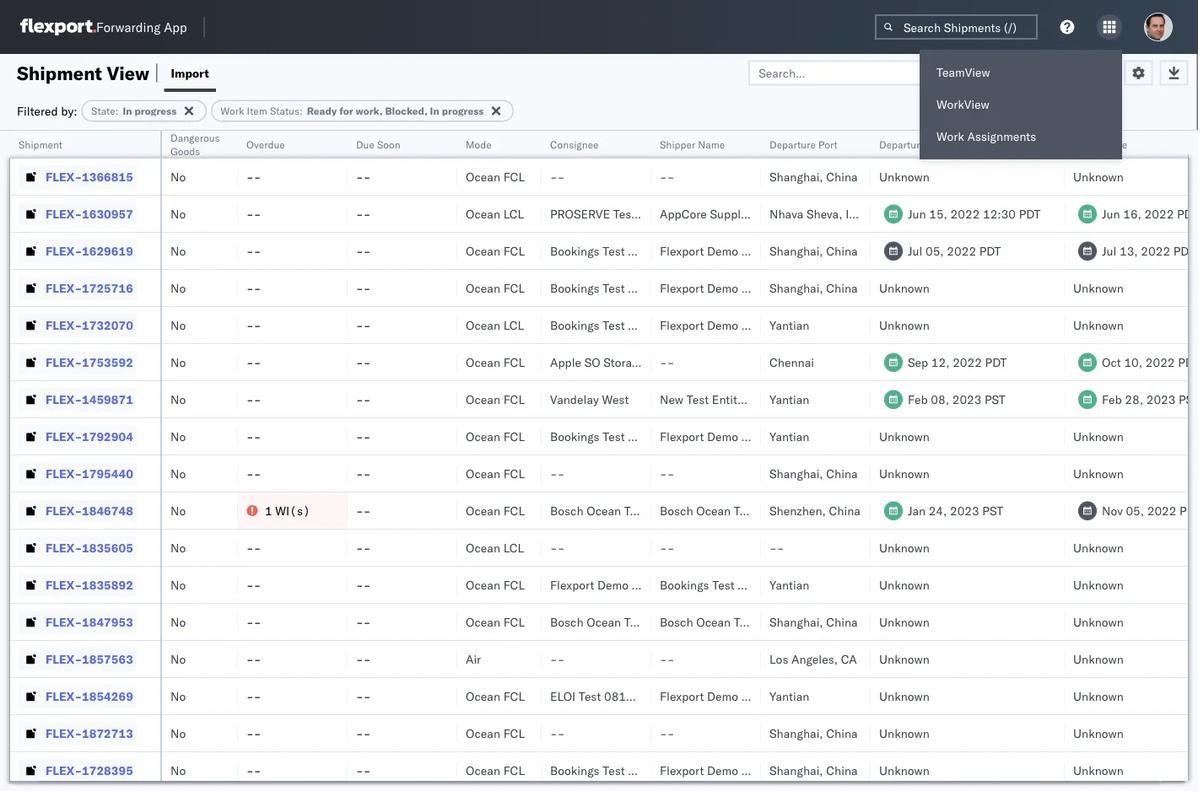 Task type: vqa. For each thing, say whether or not it's contained in the screenshot.


Task type: describe. For each thing, give the bounding box(es) containing it.
shanghai, for flex-1847953
[[770, 615, 824, 630]]

Search Shipments (/) text field
[[875, 14, 1038, 40]]

yantian for flex-1854269
[[770, 689, 810, 704]]

work for work assignments
[[937, 129, 965, 144]]

fcl for flex-1846748
[[504, 504, 525, 518]]

1792904
[[82, 429, 133, 444]]

1 in from the left
[[123, 105, 132, 117]]

flexport demo shipper co. for 1854269
[[660, 689, 803, 704]]

shenzhen, china
[[770, 504, 861, 518]]

shipper name
[[660, 138, 725, 151]]

ocean fcl for flex-1854269
[[466, 689, 525, 704]]

nov 05, 2022 pdt
[[1102, 504, 1199, 518]]

bookings test consignee for flex-1732070
[[550, 318, 685, 333]]

bookings for flex-1792904
[[550, 429, 600, 444]]

13,
[[1120, 244, 1138, 258]]

ocean fcl for flex-1795440
[[466, 466, 525, 481]]

departure date button
[[871, 134, 1048, 151]]

081801
[[604, 689, 648, 704]]

apple so storage (do not use)
[[550, 355, 732, 370]]

china for flex-1366815
[[827, 169, 858, 184]]

china for flex-1728395
[[827, 764, 858, 778]]

los angeles, ca
[[770, 652, 857, 667]]

1366815
[[82, 169, 133, 184]]

flex-1792904 button
[[19, 425, 137, 449]]

shipper name button
[[652, 134, 745, 151]]

(do
[[648, 355, 672, 370]]

flex-1792904
[[46, 429, 133, 444]]

fcl for flex-1854269
[[504, 689, 525, 704]]

flex-1630957 button
[[19, 202, 137, 226]]

appcore supply ltd
[[660, 206, 767, 221]]

eloi test 081801
[[550, 689, 648, 704]]

resize handle column header for shipper name
[[741, 131, 761, 792]]

work,
[[356, 105, 383, 117]]

shanghai, china for flex-1872713
[[770, 726, 858, 741]]

ocean for 1835605
[[466, 541, 501, 555]]

no for flex-1847953
[[171, 615, 186, 630]]

lcl for bookings
[[504, 318, 524, 333]]

flex- for 1835605
[[46, 541, 82, 555]]

1753592
[[82, 355, 133, 370]]

flex-1732070
[[46, 318, 133, 333]]

jun 15, 2022 12:30 pdt
[[908, 206, 1041, 221]]

arrival date button
[[1065, 134, 1199, 151]]

2022 for jun 16, 2022 pdt
[[1145, 206, 1174, 221]]

shipper for flex-1629619
[[742, 244, 783, 258]]

ocean for 1795440
[[466, 466, 501, 481]]

flex-1846748 button
[[19, 499, 137, 523]]

no for flex-1795440
[[171, 466, 186, 481]]

flex- for 1459871
[[46, 392, 82, 407]]

flex-1857563 button
[[19, 648, 137, 671]]

china for flex-1872713
[[827, 726, 858, 741]]

bookings for flex-1725716
[[550, 281, 600, 295]]

shanghai, china for flex-1725716
[[770, 281, 858, 295]]

eloi
[[550, 689, 576, 704]]

2 : from the left
[[300, 105, 303, 117]]

nov
[[1102, 504, 1123, 518]]

shipment button
[[10, 134, 144, 151]]

shanghai, for flex-1795440
[[770, 466, 824, 481]]

teamview link
[[920, 57, 1123, 89]]

flex- for 1792904
[[46, 429, 82, 444]]

2022 for sep 12, 2022 pdt
[[953, 355, 982, 370]]

flex-1728395 button
[[19, 759, 137, 783]]

flex-1725716 button
[[19, 276, 137, 300]]

assignments
[[968, 129, 1037, 144]]

port
[[819, 138, 838, 151]]

jul for jul 13, 2022 pdt
[[1102, 244, 1117, 258]]

ocean for 1366815
[[466, 169, 501, 184]]

flexport for 1725716
[[660, 281, 704, 295]]

flex-1835605
[[46, 541, 133, 555]]

flex-1872713
[[46, 726, 133, 741]]

jan 24, 2023 pst
[[908, 504, 1004, 518]]

1872713
[[82, 726, 133, 741]]

2 in from the left
[[430, 105, 440, 117]]

1459871
[[82, 392, 133, 407]]

1854269
[[82, 689, 133, 704]]

departure date
[[880, 138, 950, 151]]

oct
[[1102, 355, 1122, 370]]

supply
[[710, 206, 747, 221]]

co. for 1792904
[[786, 429, 803, 444]]

flexport for 1732070
[[660, 318, 704, 333]]

co. for 1629619
[[786, 244, 803, 258]]

flex- for 1725716
[[46, 281, 82, 295]]

shipment for shipment view
[[17, 61, 102, 84]]

1 : from the left
[[115, 105, 119, 117]]

sep 12, 2022 pdt
[[908, 355, 1007, 370]]

ocean fcl for flex-1728395
[[466, 764, 525, 778]]

jun 16, 2022 pdt
[[1102, 206, 1199, 221]]

ltd
[[750, 206, 767, 221]]

1835605
[[82, 541, 133, 555]]

2023 for 08,
[[953, 392, 982, 407]]

ocean for 1846748
[[466, 504, 501, 518]]

1847953
[[82, 615, 133, 630]]

2023 for 24,
[[950, 504, 980, 518]]

flex-1854269 button
[[19, 685, 137, 709]]

16,
[[1124, 206, 1142, 221]]

filtered by:
[[17, 103, 77, 118]]

flex-1835892 button
[[19, 574, 137, 597]]

flex-1847953
[[46, 615, 133, 630]]

work item status : ready for work, blocked, in progress
[[221, 105, 484, 117]]

2 progress from the left
[[442, 105, 484, 117]]

flexport for 1629619
[[660, 244, 704, 258]]

flex- for 1835892
[[46, 578, 82, 593]]

flex- for 1872713
[[46, 726, 82, 741]]

flexport for 1792904
[[660, 429, 704, 444]]

use)
[[702, 355, 732, 370]]

demo for 1732070
[[707, 318, 739, 333]]

due
[[356, 138, 375, 151]]

shenzhen,
[[770, 504, 826, 518]]

bookings for flex-1728395
[[550, 764, 600, 778]]

pdt right 12:30
[[1019, 206, 1041, 221]]

4 resize handle column header from the left
[[437, 131, 458, 792]]

2
[[747, 392, 754, 407]]

new
[[660, 392, 684, 407]]

2022 for nov 05, 2022 pdt
[[1148, 504, 1177, 518]]

proserve test account
[[550, 206, 683, 221]]

flexport for 1854269
[[660, 689, 704, 704]]

chennai
[[770, 355, 815, 370]]

demo for 1725716
[[707, 281, 739, 295]]

flex-1753592
[[46, 355, 133, 370]]

item
[[247, 105, 267, 117]]

flexport. image
[[20, 19, 96, 35]]

flexport demo shipper co. for 1629619
[[660, 244, 803, 258]]

flex- for 1795440
[[46, 466, 82, 481]]

jul 05, 2022 pdt
[[908, 244, 1002, 258]]

flex- for 1753592
[[46, 355, 82, 370]]

shipment for shipment
[[19, 138, 62, 151]]

flex-1795440
[[46, 466, 133, 481]]

ocean for 1835892
[[466, 578, 501, 593]]

flex-1366815 button
[[19, 165, 137, 189]]

2022 for jun 15, 2022 12:30 pdt
[[951, 206, 980, 221]]

work assignments
[[937, 129, 1037, 144]]

1
[[265, 504, 272, 518]]

flex-1835892
[[46, 578, 133, 593]]

co. for 1732070
[[786, 318, 803, 333]]

3 resize handle column header from the left
[[328, 131, 348, 792]]

china for flex-1629619
[[827, 244, 858, 258]]

ocean for 1847953
[[466, 615, 501, 630]]

pst for feb 08, 2023 pst
[[985, 392, 1006, 407]]

flex-1366815
[[46, 169, 133, 184]]

forwarding
[[96, 19, 161, 35]]

workview link
[[920, 89, 1123, 121]]

pst for jan 24, 2023 pst
[[983, 504, 1004, 518]]

shipper for flex-1728395
[[742, 764, 783, 778]]

ocean lcl for --
[[466, 541, 524, 555]]

bookings test consignee for flex-1792904
[[550, 429, 685, 444]]

flexport demo shipper co. for 1725716
[[660, 281, 803, 295]]

ocean for 1753592
[[466, 355, 501, 370]]

bookings for flex-1732070
[[550, 318, 600, 333]]

name
[[698, 138, 725, 151]]

feb 28, 2023 pst
[[1102, 392, 1199, 407]]

shanghai, china for flex-1629619
[[770, 244, 858, 258]]

08,
[[931, 392, 950, 407]]

1835892
[[82, 578, 133, 593]]

ocean for 1630957
[[466, 206, 501, 221]]

forwarding app
[[96, 19, 187, 35]]

flex- for 1728395
[[46, 764, 82, 778]]

storage
[[604, 355, 645, 370]]

work for work item status : ready for work, blocked, in progress
[[221, 105, 244, 117]]

flex-1753592 button
[[19, 351, 137, 374]]

demo for 1792904
[[707, 429, 739, 444]]

so
[[585, 355, 601, 370]]



Task type: locate. For each thing, give the bounding box(es) containing it.
2023 right 24,
[[950, 504, 980, 518]]

pdt
[[1019, 206, 1041, 221], [1178, 206, 1199, 221], [980, 244, 1002, 258], [1174, 244, 1196, 258], [986, 355, 1007, 370], [1178, 355, 1199, 370], [1180, 504, 1199, 518]]

fcl for flex-1459871
[[504, 392, 525, 407]]

ocean for 1725716
[[466, 281, 501, 295]]

1 date from the left
[[929, 138, 950, 151]]

5 flex- from the top
[[46, 318, 82, 333]]

flex-1459871
[[46, 392, 133, 407]]

1 vertical spatial 05,
[[1126, 504, 1145, 518]]

flex-1459871 button
[[19, 388, 137, 412]]

2 shanghai, from the top
[[770, 244, 824, 258]]

2 vertical spatial ocean lcl
[[466, 541, 524, 555]]

Search... text field
[[749, 60, 933, 86]]

demo for 1629619
[[707, 244, 739, 258]]

departure right port
[[880, 138, 926, 151]]

lcl
[[504, 206, 524, 221], [504, 318, 524, 333], [504, 541, 524, 555]]

resize handle column header
[[140, 131, 160, 792], [218, 131, 238, 792], [328, 131, 348, 792], [437, 131, 458, 792], [522, 131, 542, 792], [631, 131, 652, 792], [741, 131, 761, 792], [851, 131, 871, 792], [1045, 131, 1065, 792]]

1 fcl from the top
[[504, 169, 525, 184]]

1 jun from the left
[[908, 206, 927, 221]]

china for flex-1795440
[[827, 466, 858, 481]]

16 no from the top
[[171, 726, 186, 741]]

flexport for 1728395
[[660, 764, 704, 778]]

8 fcl from the top
[[504, 504, 525, 518]]

pst down oct 10, 2022 pdt
[[1179, 392, 1199, 407]]

feb left 08, at the right
[[908, 392, 928, 407]]

no for flex-1846748
[[171, 504, 186, 518]]

co. for 1854269
[[786, 689, 803, 704]]

2 vertical spatial lcl
[[504, 541, 524, 555]]

shanghai,
[[770, 169, 824, 184], [770, 244, 824, 258], [770, 281, 824, 295], [770, 466, 824, 481], [770, 615, 824, 630], [770, 726, 824, 741], [770, 764, 824, 778]]

0 horizontal spatial progress
[[135, 105, 177, 117]]

flex- down flex-1725716 button
[[46, 318, 82, 333]]

state
[[91, 105, 115, 117]]

consignee for flex-1792904
[[628, 429, 685, 444]]

pdt for oct 10, 2022 pdt
[[1178, 355, 1199, 370]]

0 horizontal spatial :
[[115, 105, 119, 117]]

12 ocean fcl from the top
[[466, 726, 525, 741]]

departure for departure date
[[880, 138, 926, 151]]

date inside arrival date button
[[1106, 138, 1128, 151]]

view
[[107, 61, 149, 84]]

7 fcl from the top
[[504, 466, 525, 481]]

flex- down the flex-1629619 "button" at left top
[[46, 281, 82, 295]]

file
[[1028, 65, 1049, 80]]

2022 right 12,
[[953, 355, 982, 370]]

5 shanghai, china from the top
[[770, 615, 858, 630]]

2 fcl from the top
[[504, 244, 525, 258]]

5 fcl from the top
[[504, 392, 525, 407]]

no for flex-1854269
[[171, 689, 186, 704]]

no for flex-1835605
[[171, 541, 186, 555]]

due soon
[[356, 138, 401, 151]]

jul down "jun 15, 2022 12:30 pdt"
[[908, 244, 923, 258]]

3 no from the top
[[171, 244, 186, 258]]

jul left "13,"
[[1102, 244, 1117, 258]]

2 date from the left
[[1106, 138, 1128, 151]]

8 flex- from the top
[[46, 429, 82, 444]]

pst
[[985, 392, 1006, 407], [1179, 392, 1199, 407], [983, 504, 1004, 518]]

consignee for flex-1732070
[[628, 318, 685, 333]]

0 vertical spatial ocean lcl
[[466, 206, 524, 221]]

0 horizontal spatial jul
[[908, 244, 923, 258]]

goods
[[171, 145, 200, 157]]

flex-1728395
[[46, 764, 133, 778]]

ocean fcl for flex-1872713
[[466, 726, 525, 741]]

consignee inside button
[[550, 138, 599, 151]]

west
[[602, 392, 629, 407]]

4 shanghai, from the top
[[770, 466, 824, 481]]

no
[[171, 169, 186, 184], [171, 206, 186, 221], [171, 244, 186, 258], [171, 281, 186, 295], [171, 318, 186, 333], [171, 355, 186, 370], [171, 392, 186, 407], [171, 429, 186, 444], [171, 466, 186, 481], [171, 504, 186, 518], [171, 541, 186, 555], [171, 578, 186, 593], [171, 615, 186, 630], [171, 652, 186, 667], [171, 689, 186, 704], [171, 726, 186, 741], [171, 764, 186, 778]]

5 resize handle column header from the left
[[522, 131, 542, 792]]

flex- for 1629619
[[46, 244, 82, 258]]

0 vertical spatial work
[[221, 105, 244, 117]]

11 ocean fcl from the top
[[466, 689, 525, 704]]

0 horizontal spatial 05,
[[926, 244, 944, 258]]

1795440
[[82, 466, 133, 481]]

2023 right 28,
[[1147, 392, 1176, 407]]

pdt up jul 13, 2022 pdt
[[1178, 206, 1199, 221]]

2 ocean fcl from the top
[[466, 244, 525, 258]]

los
[[770, 652, 789, 667]]

05, for nov
[[1126, 504, 1145, 518]]

0 horizontal spatial feb
[[908, 392, 928, 407]]

no for flex-1835892
[[171, 578, 186, 593]]

1 horizontal spatial in
[[430, 105, 440, 117]]

11 fcl from the top
[[504, 689, 525, 704]]

2 yantian from the top
[[770, 392, 810, 407]]

flex- down flex-1630957 button
[[46, 244, 82, 258]]

: left ready
[[300, 105, 303, 117]]

1 progress from the left
[[135, 105, 177, 117]]

flex- down the flex-1857563 button
[[46, 689, 82, 704]]

6 flex- from the top
[[46, 355, 82, 370]]

3 lcl from the top
[[504, 541, 524, 555]]

jul 13, 2022 pdt
[[1102, 244, 1196, 258]]

6 shanghai, china from the top
[[770, 726, 858, 741]]

feb
[[908, 392, 928, 407], [1102, 392, 1122, 407]]

4 yantian from the top
[[770, 578, 810, 593]]

ocean lcl
[[466, 206, 524, 221], [466, 318, 524, 333], [466, 541, 524, 555]]

10 no from the top
[[171, 504, 186, 518]]

flex- inside "button"
[[46, 244, 82, 258]]

progress down view
[[135, 105, 177, 117]]

1732070
[[82, 318, 133, 333]]

jun for jun 15, 2022 12:30 pdt
[[908, 206, 927, 221]]

ocean fcl for flex-1847953
[[466, 615, 525, 630]]

28,
[[1126, 392, 1144, 407]]

9 no from the top
[[171, 466, 186, 481]]

2022 down "jun 15, 2022 12:30 pdt"
[[947, 244, 977, 258]]

date
[[929, 138, 950, 151], [1106, 138, 1128, 151]]

no for flex-1366815
[[171, 169, 186, 184]]

4 no from the top
[[171, 281, 186, 295]]

1 horizontal spatial :
[[300, 105, 303, 117]]

1 resize handle column header from the left
[[140, 131, 160, 792]]

1629619
[[82, 244, 133, 258]]

for
[[340, 105, 353, 117]]

co.
[[786, 244, 803, 258], [786, 281, 803, 295], [786, 318, 803, 333], [786, 429, 803, 444], [677, 578, 693, 593], [786, 689, 803, 704], [786, 764, 803, 778]]

fcl for flex-1792904
[[504, 429, 525, 444]]

5 yantian from the top
[[770, 689, 810, 704]]

4 shanghai, china from the top
[[770, 466, 858, 481]]

2022 right "13,"
[[1142, 244, 1171, 258]]

pst right 24,
[[983, 504, 1004, 518]]

1 horizontal spatial date
[[1106, 138, 1128, 151]]

date right arrival
[[1106, 138, 1128, 151]]

12,
[[932, 355, 950, 370]]

co. for 1725716
[[786, 281, 803, 295]]

: down view
[[115, 105, 119, 117]]

flex-1846748
[[46, 504, 133, 518]]

2 feb from the left
[[1102, 392, 1122, 407]]

shanghai, for flex-1366815
[[770, 169, 824, 184]]

2022 right 'nov'
[[1148, 504, 1177, 518]]

account
[[639, 206, 683, 221]]

1 ocean lcl from the top
[[466, 206, 524, 221]]

1 horizontal spatial work
[[937, 129, 965, 144]]

work down the workview
[[937, 129, 965, 144]]

2 jul from the left
[[1102, 244, 1117, 258]]

9 ocean fcl from the top
[[466, 578, 525, 593]]

sheva,
[[807, 206, 843, 221]]

india
[[846, 206, 873, 221]]

1 horizontal spatial departure
[[880, 138, 926, 151]]

shipper for flex-1725716
[[742, 281, 783, 295]]

3 ocean lcl from the top
[[466, 541, 524, 555]]

apple
[[550, 355, 582, 370]]

1 horizontal spatial jul
[[1102, 244, 1117, 258]]

flex- down flex-1854269 button
[[46, 726, 82, 741]]

4 fcl from the top
[[504, 355, 525, 370]]

2023 for 28,
[[1147, 392, 1176, 407]]

pdt up feb 08, 2023 pst
[[986, 355, 1007, 370]]

3 flex- from the top
[[46, 244, 82, 258]]

1 vertical spatial lcl
[[504, 318, 524, 333]]

pdt for sep 12, 2022 pdt
[[986, 355, 1007, 370]]

jun left 15,
[[908, 206, 927, 221]]

flex- for 1732070
[[46, 318, 82, 333]]

no for flex-1857563
[[171, 652, 186, 667]]

date for arrival date
[[1106, 138, 1128, 151]]

flex-1854269
[[46, 689, 133, 704]]

15,
[[930, 206, 948, 221]]

no for flex-1629619
[[171, 244, 186, 258]]

date down the workview
[[929, 138, 950, 151]]

progress up mode
[[442, 105, 484, 117]]

1846748
[[82, 504, 133, 518]]

work assignments link
[[920, 121, 1123, 153]]

9 resize handle column header from the left
[[1045, 131, 1065, 792]]

file exception
[[1028, 65, 1107, 80]]

1 shanghai, from the top
[[770, 169, 824, 184]]

jun left 16,
[[1102, 206, 1121, 221]]

1 yantian from the top
[[770, 318, 810, 333]]

exception
[[1052, 65, 1107, 80]]

consignee for flex-1629619
[[628, 244, 685, 258]]

2 resize handle column header from the left
[[218, 131, 238, 792]]

work left item
[[221, 105, 244, 117]]

3 shanghai, china from the top
[[770, 281, 858, 295]]

7 resize handle column header from the left
[[741, 131, 761, 792]]

feb for feb 28, 2023 pst
[[1102, 392, 1122, 407]]

shanghai, china for flex-1847953
[[770, 615, 858, 630]]

arrival date
[[1074, 138, 1128, 151]]

shipment down filtered in the top of the page
[[19, 138, 62, 151]]

teamview
[[937, 65, 991, 80]]

china for flex-1847953
[[827, 615, 858, 630]]

overdue
[[246, 138, 285, 151]]

flex- down 'flex-1872713' button
[[46, 764, 82, 778]]

flex- for 1847953
[[46, 615, 82, 630]]

flex- for 1854269
[[46, 689, 82, 704]]

departure
[[770, 138, 816, 151], [880, 138, 926, 151]]

test
[[613, 206, 636, 221], [603, 244, 625, 258], [603, 281, 625, 295], [603, 318, 625, 333], [687, 392, 709, 407], [603, 429, 625, 444], [625, 504, 647, 518], [734, 504, 757, 518], [713, 578, 735, 593], [625, 615, 647, 630], [734, 615, 757, 630], [579, 689, 601, 704], [603, 764, 625, 778]]

2 flex- from the top
[[46, 206, 82, 221]]

departure for departure port
[[770, 138, 816, 151]]

nhava sheva, india
[[770, 206, 873, 221]]

0 horizontal spatial departure
[[770, 138, 816, 151]]

soon
[[377, 138, 401, 151]]

ocean for 1872713
[[466, 726, 501, 741]]

departure left port
[[770, 138, 816, 151]]

0 vertical spatial lcl
[[504, 206, 524, 221]]

pdt down 12:30
[[980, 244, 1002, 258]]

ocean fcl for flex-1835892
[[466, 578, 525, 593]]

shanghai, china
[[770, 169, 858, 184], [770, 244, 858, 258], [770, 281, 858, 295], [770, 466, 858, 481], [770, 615, 858, 630], [770, 726, 858, 741], [770, 764, 858, 778]]

flex- inside 'button'
[[46, 392, 82, 407]]

5 no from the top
[[171, 318, 186, 333]]

10 ocean fcl from the top
[[466, 615, 525, 630]]

in right 'blocked,'
[[430, 105, 440, 117]]

2023
[[953, 392, 982, 407], [1147, 392, 1176, 407], [950, 504, 980, 518]]

3 ocean fcl from the top
[[466, 281, 525, 295]]

flexport demo shipper co. for 1792904
[[660, 429, 803, 444]]

shanghai, china for flex-1795440
[[770, 466, 858, 481]]

13 flex- from the top
[[46, 615, 82, 630]]

1 vertical spatial work
[[937, 129, 965, 144]]

ocean fcl for flex-1753592
[[466, 355, 525, 370]]

fcl for flex-1847953
[[504, 615, 525, 630]]

0 vertical spatial shipment
[[17, 61, 102, 84]]

4 flex- from the top
[[46, 281, 82, 295]]

bookings test consignee for flex-1728395
[[550, 764, 685, 778]]

1 horizontal spatial jun
[[1102, 206, 1121, 221]]

sep
[[908, 355, 929, 370]]

2 jun from the left
[[1102, 206, 1121, 221]]

feb left 28,
[[1102, 392, 1122, 407]]

13 fcl from the top
[[504, 764, 525, 778]]

no for flex-1732070
[[171, 318, 186, 333]]

2 ocean lcl from the top
[[466, 318, 524, 333]]

air
[[466, 652, 481, 667]]

china
[[827, 169, 858, 184], [827, 244, 858, 258], [827, 281, 858, 295], [827, 466, 858, 481], [829, 504, 861, 518], [827, 615, 858, 630], [827, 726, 858, 741], [827, 764, 858, 778]]

fcl for flex-1629619
[[504, 244, 525, 258]]

6 ocean fcl from the top
[[466, 429, 525, 444]]

2022 right 15,
[[951, 206, 980, 221]]

2 lcl from the top
[[504, 318, 524, 333]]

12 flex- from the top
[[46, 578, 82, 593]]

dangerous goods
[[171, 131, 220, 157]]

0 vertical spatial 05,
[[926, 244, 944, 258]]

ocean fcl for flex-1629619
[[466, 244, 525, 258]]

fcl for flex-1728395
[[504, 764, 525, 778]]

17 no from the top
[[171, 764, 186, 778]]

15 no from the top
[[171, 689, 186, 704]]

in right state
[[123, 105, 132, 117]]

angeles,
[[792, 652, 838, 667]]

bosch ocean test
[[550, 504, 647, 518], [660, 504, 757, 518], [550, 615, 647, 630], [660, 615, 757, 630]]

14 flex- from the top
[[46, 652, 82, 667]]

2022 right 10,
[[1146, 355, 1175, 370]]

flex-1795440 button
[[19, 462, 137, 486]]

8 resize handle column header from the left
[[851, 131, 871, 792]]

co. for 1728395
[[786, 764, 803, 778]]

flexport demo shipper co.
[[660, 244, 803, 258], [660, 281, 803, 295], [660, 318, 803, 333], [660, 429, 803, 444], [550, 578, 693, 593], [660, 689, 803, 704], [660, 764, 803, 778]]

flex-1725716
[[46, 281, 133, 295]]

flex- down flex-1795440 button
[[46, 504, 82, 518]]

1 departure from the left
[[770, 138, 816, 151]]

flex- down shipment button on the left top of page
[[46, 169, 82, 184]]

import button
[[164, 54, 216, 92]]

bookings for flex-1629619
[[550, 244, 600, 258]]

0 horizontal spatial jun
[[908, 206, 927, 221]]

date inside departure date button
[[929, 138, 950, 151]]

flex- down flex-1847953 button
[[46, 652, 82, 667]]

shipper inside button
[[660, 138, 696, 151]]

date for departure date
[[929, 138, 950, 151]]

1 horizontal spatial progress
[[442, 105, 484, 117]]

:
[[115, 105, 119, 117], [300, 105, 303, 117]]

fcl for flex-1795440
[[504, 466, 525, 481]]

1 feb from the left
[[908, 392, 928, 407]]

7 shanghai, from the top
[[770, 764, 824, 778]]

6 shanghai, from the top
[[770, 726, 824, 741]]

2 shanghai, china from the top
[[770, 244, 858, 258]]

0 horizontal spatial in
[[123, 105, 132, 117]]

flex- for 1857563
[[46, 652, 82, 667]]

15 flex- from the top
[[46, 689, 82, 704]]

12 no from the top
[[171, 578, 186, 593]]

8 no from the top
[[171, 429, 186, 444]]

app
[[164, 19, 187, 35]]

05, right 'nov'
[[1126, 504, 1145, 518]]

1 lcl from the top
[[504, 206, 524, 221]]

oct 10, 2022 pdt
[[1102, 355, 1199, 370]]

05, down 15,
[[926, 244, 944, 258]]

7 no from the top
[[171, 392, 186, 407]]

china for flex-1846748
[[829, 504, 861, 518]]

1728395
[[82, 764, 133, 778]]

8 ocean fcl from the top
[[466, 504, 525, 518]]

resize handle column header for shipment
[[140, 131, 160, 792]]

shipment inside button
[[19, 138, 62, 151]]

ocean fcl for flex-1366815
[[466, 169, 525, 184]]

16 flex- from the top
[[46, 726, 82, 741]]

flex- down flex-1753592 button
[[46, 392, 82, 407]]

1 horizontal spatial 05,
[[1126, 504, 1145, 518]]

10,
[[1125, 355, 1143, 370]]

blocked,
[[385, 105, 428, 117]]

resize handle column header for departure port
[[851, 131, 871, 792]]

4 ocean fcl from the top
[[466, 355, 525, 370]]

1 vertical spatial shipment
[[19, 138, 62, 151]]

vandelay west
[[550, 392, 629, 407]]

jun for jun 16, 2022 pdt
[[1102, 206, 1121, 221]]

vandelay
[[550, 392, 599, 407]]

1 flex- from the top
[[46, 169, 82, 184]]

shipment
[[17, 61, 102, 84], [19, 138, 62, 151]]

6 fcl from the top
[[504, 429, 525, 444]]

2023 right 08, at the right
[[953, 392, 982, 407]]

flex- down flex-1459871 'button' at the left
[[46, 429, 82, 444]]

shipper
[[660, 138, 696, 151], [742, 244, 783, 258], [742, 281, 783, 295], [742, 318, 783, 333], [742, 429, 783, 444], [632, 578, 674, 593], [742, 689, 783, 704], [742, 764, 783, 778]]

flex- down flex-1846748 button
[[46, 541, 82, 555]]

demo for 1728395
[[707, 764, 739, 778]]

flex- down flex-1835892 button
[[46, 615, 82, 630]]

11 flex- from the top
[[46, 541, 82, 555]]

1 jul from the left
[[908, 244, 923, 258]]

china for flex-1725716
[[827, 281, 858, 295]]

7 flex- from the top
[[46, 392, 82, 407]]

pdt up feb 28, 2023 pst
[[1178, 355, 1199, 370]]

flex- down flex-1835605 button
[[46, 578, 82, 593]]

5 shanghai, from the top
[[770, 615, 824, 630]]

1857563
[[82, 652, 133, 667]]

1 horizontal spatial feb
[[1102, 392, 1122, 407]]

yantian for flex-1835892
[[770, 578, 810, 593]]

progress
[[135, 105, 177, 117], [442, 105, 484, 117]]

resize handle column header for consignee
[[631, 131, 652, 792]]

fcl for flex-1835892
[[504, 578, 525, 593]]

lcl for proserve
[[504, 206, 524, 221]]

yantian
[[770, 318, 810, 333], [770, 392, 810, 407], [770, 429, 810, 444], [770, 578, 810, 593], [770, 689, 810, 704]]

6 no from the top
[[171, 355, 186, 370]]

2022 right 16,
[[1145, 206, 1174, 221]]

pdt right 'nov'
[[1180, 504, 1199, 518]]

filtered
[[17, 103, 58, 118]]

11 no from the top
[[171, 541, 186, 555]]

consignee for flex-1728395
[[628, 764, 685, 778]]

ocean fcl for flex-1846748
[[466, 504, 525, 518]]

0 horizontal spatial work
[[221, 105, 244, 117]]

10 fcl from the top
[[504, 615, 525, 630]]

3 yantian from the top
[[770, 429, 810, 444]]

shipper for flex-1854269
[[742, 689, 783, 704]]

7 ocean fcl from the top
[[466, 466, 525, 481]]

flex- for 1846748
[[46, 504, 82, 518]]

dangerous goods button
[[162, 127, 232, 158]]

1 ocean fcl from the top
[[466, 169, 525, 184]]

file exception button
[[1002, 60, 1118, 86], [1002, 60, 1118, 86]]

shanghai, china for flex-1366815
[[770, 169, 858, 184]]

9 flex- from the top
[[46, 466, 82, 481]]

shipment view
[[17, 61, 149, 84]]

05, for jul
[[926, 244, 944, 258]]

ocean for 1629619
[[466, 244, 501, 258]]

departure port button
[[761, 134, 854, 151]]

1 shanghai, china from the top
[[770, 169, 858, 184]]

no for flex-1725716
[[171, 281, 186, 295]]

ocean
[[466, 169, 501, 184], [466, 206, 501, 221], [466, 244, 501, 258], [466, 281, 501, 295], [466, 318, 501, 333], [466, 355, 501, 370], [466, 392, 501, 407], [466, 429, 501, 444], [466, 466, 501, 481], [466, 504, 501, 518], [587, 504, 621, 518], [697, 504, 731, 518], [466, 541, 501, 555], [466, 578, 501, 593], [466, 615, 501, 630], [587, 615, 621, 630], [697, 615, 731, 630], [466, 689, 501, 704], [466, 726, 501, 741], [466, 764, 501, 778]]

shanghai, for flex-1728395
[[770, 764, 824, 778]]

flex- down flex-1732070 button
[[46, 355, 82, 370]]

3 shanghai, from the top
[[770, 281, 824, 295]]

forwarding app link
[[20, 19, 187, 35]]

flex- down flex-1792904 button
[[46, 466, 82, 481]]

no for flex-1630957
[[171, 206, 186, 221]]

2022 for jul 05, 2022 pdt
[[947, 244, 977, 258]]

bookings test consignee for flex-1629619
[[550, 244, 685, 258]]

pst down sep 12, 2022 pdt
[[985, 392, 1006, 407]]

13 ocean fcl from the top
[[466, 764, 525, 778]]

ocean for 1728395
[[466, 764, 501, 778]]

2022
[[951, 206, 980, 221], [1145, 206, 1174, 221], [947, 244, 977, 258], [1142, 244, 1171, 258], [953, 355, 982, 370], [1146, 355, 1175, 370], [1148, 504, 1177, 518]]

13 no from the top
[[171, 615, 186, 630]]

1 no from the top
[[171, 169, 186, 184]]

0 horizontal spatial date
[[929, 138, 950, 151]]

12 fcl from the top
[[504, 726, 525, 741]]

2 departure from the left
[[880, 138, 926, 151]]

flex- down flex-1366815 button on the left top of the page
[[46, 206, 82, 221]]

ocean fcl for flex-1725716
[[466, 281, 525, 295]]

1630957
[[82, 206, 133, 221]]

shipment up by:
[[17, 61, 102, 84]]

pdt down jun 16, 2022 pdt
[[1174, 244, 1196, 258]]

1 vertical spatial ocean lcl
[[466, 318, 524, 333]]

flex-1630957
[[46, 206, 133, 221]]

by:
[[61, 103, 77, 118]]



